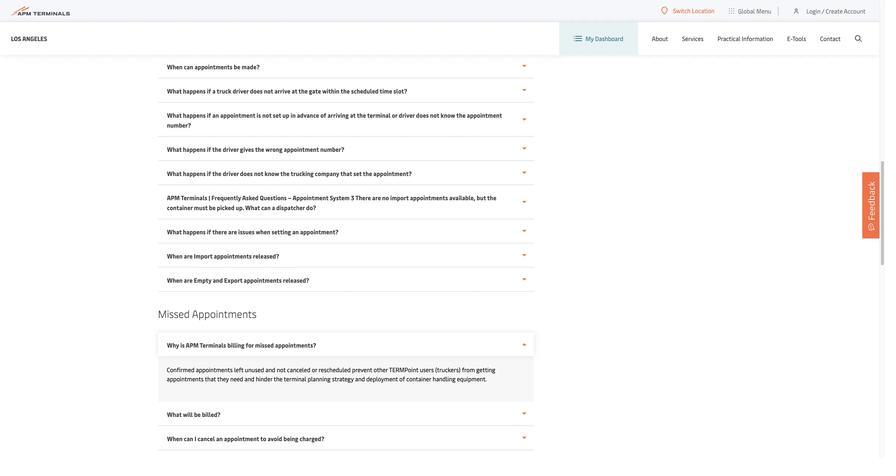 Task type: vqa. For each thing, say whether or not it's contained in the screenshot.
"At" to the bottom
yes



Task type: locate. For each thing, give the bounding box(es) containing it.
1 vertical spatial terminals
[[200, 341, 226, 349]]

of inside confirmed appointments left unused and not canceled or rescheduled prevent other termpoint users (truckers) from getting appointments that they need and hinder the terminal planning strategy and deployment of container handling equipment.
[[399, 375, 405, 383]]

why is apm terminals billing for missed appointments? button
[[158, 333, 534, 356]]

1 horizontal spatial at
[[350, 111, 355, 119]]

not inside confirmed appointments left unused and not canceled or rescheduled prevent other termpoint users (truckers) from getting appointments that they need and hinder the terminal planning strategy and deployment of container handling equipment.
[[277, 366, 286, 374]]

what happens if a truck driver does not arrive at the gate within the scheduled time slot?
[[167, 87, 407, 95]]

0 horizontal spatial released?
[[253, 252, 279, 260]]

and
[[213, 276, 223, 284], [266, 366, 275, 374], [245, 375, 254, 383], [355, 375, 365, 383]]

0 vertical spatial does
[[250, 87, 262, 95]]

are left the no
[[372, 194, 381, 202]]

1 vertical spatial number?
[[320, 145, 344, 153]]

import
[[194, 252, 212, 260]]

happens for what happens if there are issues when setting an appointment?
[[183, 228, 205, 236]]

appointments
[[194, 63, 232, 71], [410, 194, 448, 202], [214, 252, 252, 260], [244, 276, 282, 284], [196, 366, 233, 374], [167, 375, 204, 383]]

0 vertical spatial an
[[212, 111, 219, 119]]

0 horizontal spatial apm
[[167, 194, 180, 202]]

be down |
[[209, 204, 215, 212]]

=
[[216, 12, 219, 20]]

services button
[[682, 22, 704, 55]]

of left arriving
[[320, 111, 326, 119]]

set
[[273, 111, 281, 119], [353, 170, 362, 178]]

0 horizontal spatial or
[[312, 366, 317, 374]]

1 horizontal spatial apm
[[186, 341, 198, 349]]

0 vertical spatial released?
[[253, 252, 279, 260]]

of down "termpoint"
[[399, 375, 405, 383]]

happens
[[183, 87, 205, 95], [183, 111, 205, 119], [183, 145, 205, 153], [183, 170, 205, 178], [183, 228, 205, 236]]

terminals left the 'billing'
[[200, 341, 226, 349]]

what for issues
[[167, 228, 181, 236]]

4 if from the top
[[207, 170, 211, 178]]

0 vertical spatial container
[[167, 204, 193, 212]]

1 happens from the top
[[183, 87, 205, 95]]

happens inside what happens if there are issues when setting an appointment? dropdown button
[[183, 228, 205, 236]]

can inside apm terminals | frequently asked questions – appointment system 3 there are no import appointments available, but the container must be picked up. what can a dispatcher do?
[[261, 204, 270, 212]]

2 happens from the top
[[183, 111, 205, 119]]

1 vertical spatial does
[[416, 111, 429, 119]]

0 vertical spatial a
[[212, 87, 215, 95]]

1 horizontal spatial appointment?
[[373, 170, 412, 178]]

1 vertical spatial can
[[261, 204, 270, 212]]

an down truck on the left top of page
[[212, 111, 219, 119]]

need
[[230, 375, 243, 383]]

services
[[682, 34, 704, 43]]

0 vertical spatial set
[[273, 111, 281, 119]]

4 happens from the top
[[183, 170, 205, 178]]

is inside what happens if an appointment is not set up in advance of arriving at the terminal or driver does not know the appointment number?
[[256, 111, 261, 119]]

what
[[167, 87, 181, 95], [167, 111, 181, 119], [167, 145, 181, 153], [167, 170, 181, 178], [245, 204, 260, 212], [167, 228, 181, 236], [167, 411, 181, 419]]

asked
[[242, 194, 258, 202]]

be left made?
[[234, 63, 240, 71]]

apm inside dropdown button
[[186, 341, 198, 349]]

apm inside apm terminals | frequently asked questions – appointment system 3 there are no import appointments available, but the container must be picked up. what can a dispatcher do?
[[167, 194, 180, 202]]

released? inside dropdown button
[[253, 252, 279, 260]]

0 vertical spatial can
[[184, 63, 193, 71]]

1 vertical spatial or
[[312, 366, 317, 374]]

happens inside the what happens if a truck driver does not arrive at the gate within the scheduled time slot? dropdown button
[[183, 87, 205, 95]]

appointments down 'confirmed'
[[167, 375, 204, 383]]

1 vertical spatial released?
[[283, 276, 309, 284]]

0 vertical spatial at
[[292, 87, 297, 95]]

is
[[256, 111, 261, 119], [180, 341, 184, 349]]

1 vertical spatial of
[[399, 375, 405, 383]]

what for is
[[167, 111, 181, 119]]

angeles
[[22, 34, 47, 42]]

apm
[[167, 194, 180, 202], [186, 341, 198, 349]]

terminals up must
[[181, 194, 207, 202]]

5 happens from the top
[[183, 228, 205, 236]]

that
[[340, 170, 352, 178], [205, 375, 216, 383]]

or up planning
[[312, 366, 317, 374]]

1 vertical spatial is
[[180, 341, 184, 349]]

terminal down canceled
[[284, 375, 306, 383]]

if for issues
[[207, 228, 211, 236]]

1 horizontal spatial be
[[209, 204, 215, 212]]

switch location button
[[661, 7, 715, 15]]

0 horizontal spatial appointment?
[[300, 228, 338, 236]]

when for when are import appointments released?
[[167, 252, 182, 260]]

dashboard
[[595, 34, 623, 43]]

2 vertical spatial can
[[184, 435, 193, 443]]

1 vertical spatial a
[[272, 204, 275, 212]]

gives
[[240, 145, 254, 153]]

apm left |
[[167, 194, 180, 202]]

a inside dropdown button
[[212, 87, 215, 95]]

appointments inside apm terminals | frequently asked questions – appointment system 3 there are no import appointments available, but the container must be picked up. what can a dispatcher do?
[[410, 194, 448, 202]]

terminal down time on the left top
[[367, 111, 390, 119]]

set up 3
[[353, 170, 362, 178]]

that left they
[[205, 375, 216, 383]]

can for when can appointments be made?
[[184, 63, 193, 71]]

if for gives
[[207, 145, 211, 153]]

5 if from the top
[[207, 228, 211, 236]]

2 horizontal spatial be
[[234, 63, 240, 71]]

happens inside what happens if an appointment is not set up in advance of arriving at the terminal or driver does not know the appointment number?
[[183, 111, 205, 119]]

2 if from the top
[[207, 111, 211, 119]]

what happens if there are issues when setting an appointment? button
[[158, 219, 534, 244]]

number?
[[167, 121, 191, 129], [320, 145, 344, 153]]

0 horizontal spatial set
[[273, 111, 281, 119]]

1 horizontal spatial number?
[[320, 145, 344, 153]]

a left truck on the left top of page
[[212, 87, 215, 95]]

truck
[[217, 87, 231, 95]]

appointments
[[192, 307, 257, 321]]

1 vertical spatial terminal
[[284, 375, 306, 383]]

when for when can appointments be made?
[[167, 63, 182, 71]]

driver down 'slot?'
[[399, 111, 415, 119]]

missed
[[158, 307, 190, 321]]

1 horizontal spatial a
[[272, 204, 275, 212]]

appointment? inside dropdown button
[[373, 170, 412, 178]]

i
[[194, 435, 196, 443]]

1 vertical spatial be
[[209, 204, 215, 212]]

practical
[[718, 34, 740, 43]]

scheduled
[[351, 87, 378, 95]]

if for driver
[[207, 87, 211, 95]]

arrive on terminal = friday 21st 08:00am
[[167, 12, 274, 20]]

the
[[298, 87, 308, 95], [340, 87, 350, 95], [357, 111, 366, 119], [456, 111, 465, 119], [212, 145, 221, 153], [255, 145, 264, 153], [212, 170, 221, 178], [280, 170, 289, 178], [363, 170, 372, 178], [487, 194, 496, 202], [274, 375, 283, 383]]

3 if from the top
[[207, 145, 211, 153]]

are
[[372, 194, 381, 202], [228, 228, 237, 236], [184, 252, 192, 260], [184, 276, 192, 284]]

1 vertical spatial container
[[406, 375, 431, 383]]

(truckers)
[[435, 366, 461, 374]]

a inside apm terminals | frequently asked questions – appointment system 3 there are no import appointments available, but the container must be picked up. what can a dispatcher do?
[[272, 204, 275, 212]]

menu
[[756, 7, 772, 15]]

at
[[292, 87, 297, 95], [350, 111, 355, 119]]

what happens if the driver gives the wrong appointment number?
[[167, 145, 344, 153]]

why is apm terminals billing for missed appointments?
[[167, 341, 316, 349]]

e-tools
[[787, 34, 806, 43]]

0 horizontal spatial that
[[205, 375, 216, 383]]

at right arriving
[[350, 111, 355, 119]]

and right empty in the left of the page
[[213, 276, 223, 284]]

when are empty and export appointments released? button
[[158, 268, 534, 292]]

0 horizontal spatial a
[[212, 87, 215, 95]]

1 vertical spatial know
[[264, 170, 279, 178]]

when for when can i cancel an appointment to avoid being charged?
[[167, 435, 182, 443]]

know inside what happens if an appointment is not set up in advance of arriving at the terminal or driver does not know the appointment number?
[[440, 111, 455, 119]]

is left up
[[256, 111, 261, 119]]

what happens if there are issues when setting an appointment?
[[167, 228, 338, 236]]

appointment? up import
[[373, 170, 412, 178]]

at right arrive
[[292, 87, 297, 95]]

or inside what happens if an appointment is not set up in advance of arriving at the terminal or driver does not know the appointment number?
[[392, 111, 397, 119]]

0 vertical spatial of
[[320, 111, 326, 119]]

2 vertical spatial be
[[194, 411, 201, 419]]

2 vertical spatial does
[[240, 170, 253, 178]]

1 horizontal spatial released?
[[283, 276, 309, 284]]

3
[[351, 194, 354, 202]]

1 vertical spatial apm
[[186, 341, 198, 349]]

be inside dropdown button
[[194, 411, 201, 419]]

terminal inside confirmed appointments left unused and not canceled or rescheduled prevent other termpoint users (truckers) from getting appointments that they need and hinder the terminal planning strategy and deployment of container handling equipment.
[[284, 375, 306, 383]]

1 vertical spatial that
[[205, 375, 216, 383]]

4 when from the top
[[167, 435, 182, 443]]

other
[[374, 366, 388, 374]]

1 horizontal spatial know
[[440, 111, 455, 119]]

1 horizontal spatial container
[[406, 375, 431, 383]]

dispatcher
[[276, 204, 305, 212]]

and inside "dropdown button"
[[213, 276, 223, 284]]

users
[[420, 366, 434, 374]]

1 horizontal spatial set
[[353, 170, 362, 178]]

0 vertical spatial be
[[234, 63, 240, 71]]

are inside apm terminals | frequently asked questions – appointment system 3 there are no import appointments available, but the container must be picked up. what can a dispatcher do?
[[372, 194, 381, 202]]

information
[[742, 34, 773, 43]]

driver left gives
[[223, 145, 239, 153]]

appointment? inside what happens if there are issues when setting an appointment? dropdown button
[[300, 228, 338, 236]]

a down questions
[[272, 204, 275, 212]]

0 vertical spatial apm
[[167, 194, 180, 202]]

an
[[212, 111, 219, 119], [292, 228, 299, 236], [216, 435, 223, 443]]

hinder
[[256, 375, 272, 383]]

0 vertical spatial terminal
[[367, 111, 390, 119]]

0 horizontal spatial terminal
[[284, 375, 306, 383]]

set left up
[[273, 111, 281, 119]]

that inside confirmed appointments left unused and not canceled or rescheduled prevent other termpoint users (truckers) from getting appointments that they need and hinder the terminal planning strategy and deployment of container handling equipment.
[[205, 375, 216, 383]]

21st
[[238, 12, 249, 20]]

0 vertical spatial that
[[340, 170, 352, 178]]

0 vertical spatial is
[[256, 111, 261, 119]]

0 vertical spatial number?
[[167, 121, 191, 129]]

and down the prevent
[[355, 375, 365, 383]]

does
[[250, 87, 262, 95], [416, 111, 429, 119], [240, 170, 253, 178]]

global
[[738, 7, 755, 15]]

appointments right import
[[410, 194, 448, 202]]

at inside what happens if an appointment is not set up in advance of arriving at the terminal or driver does not know the appointment number?
[[350, 111, 355, 119]]

to
[[260, 435, 266, 443]]

charged?
[[299, 435, 324, 443]]

–
[[288, 194, 291, 202]]

appointment?
[[373, 170, 412, 178], [300, 228, 338, 236]]

terminals inside apm terminals | frequently asked questions – appointment system 3 there are no import appointments available, but the container must be picked up. what can a dispatcher do?
[[181, 194, 207, 202]]

or down 'slot?'
[[392, 111, 397, 119]]

canceled
[[287, 366, 310, 374]]

0 horizontal spatial container
[[167, 204, 193, 212]]

0 horizontal spatial number?
[[167, 121, 191, 129]]

container left must
[[167, 204, 193, 212]]

3 happens from the top
[[183, 145, 205, 153]]

0 vertical spatial appointment?
[[373, 170, 412, 178]]

an right cancel
[[216, 435, 223, 443]]

apm terminals | frequently asked questions – appointment system 3 there are no import appointments available, but the container must be picked up. what can a dispatcher do? button
[[158, 185, 534, 219]]

1 if from the top
[[207, 87, 211, 95]]

what happens if a truck driver does not arrive at the gate within the scheduled time slot? button
[[158, 79, 534, 103]]

appointments right export
[[244, 276, 282, 284]]

and up hinder
[[266, 366, 275, 374]]

a
[[212, 87, 215, 95], [272, 204, 275, 212]]

appointments up export
[[214, 252, 252, 260]]

the inside confirmed appointments left unused and not canceled or rescheduled prevent other termpoint users (truckers) from getting appointments that they need and hinder the terminal planning strategy and deployment of container handling equipment.
[[274, 375, 283, 383]]

appointment? down do? at the left top of the page
[[300, 228, 338, 236]]

if inside what happens if an appointment is not set up in advance of arriving at the terminal or driver does not know the appointment number?
[[207, 111, 211, 119]]

arriving
[[327, 111, 349, 119]]

what happens if an appointment is not set up in advance of arriving at the terminal or driver does not know the appointment number? button
[[158, 103, 534, 137]]

what happens if the driver does not know the trucking company that set the appointment? button
[[158, 161, 534, 185]]

be right the will
[[194, 411, 201, 419]]

happens inside what happens if the driver does not know the trucking company that set the appointment? dropdown button
[[183, 170, 205, 178]]

driver up 'frequently'
[[223, 170, 239, 178]]

0 horizontal spatial of
[[320, 111, 326, 119]]

is right why
[[180, 341, 184, 349]]

happens inside what happens if the driver gives the wrong appointment number? dropdown button
[[183, 145, 205, 153]]

terminal
[[367, 111, 390, 119], [284, 375, 306, 383]]

questions
[[260, 194, 287, 202]]

0 horizontal spatial know
[[264, 170, 279, 178]]

handling
[[433, 375, 456, 383]]

an right setting on the left of the page
[[292, 228, 299, 236]]

los angeles link
[[11, 34, 47, 43]]

0 horizontal spatial be
[[194, 411, 201, 419]]

1 horizontal spatial is
[[256, 111, 261, 119]]

1 horizontal spatial or
[[392, 111, 397, 119]]

1 horizontal spatial that
[[340, 170, 352, 178]]

can
[[184, 63, 193, 71], [261, 204, 270, 212], [184, 435, 193, 443]]

2 when from the top
[[167, 252, 182, 260]]

1 horizontal spatial terminal
[[367, 111, 390, 119]]

0 vertical spatial or
[[392, 111, 397, 119]]

driver right truck on the left top of page
[[232, 87, 248, 95]]

1 vertical spatial appointment?
[[300, 228, 338, 236]]

of inside what happens if an appointment is not set up in advance of arriving at the terminal or driver does not know the appointment number?
[[320, 111, 326, 119]]

container inside apm terminals | frequently asked questions – appointment system 3 there are no import appointments available, but the container must be picked up. what can a dispatcher do?
[[167, 204, 193, 212]]

0 vertical spatial terminals
[[181, 194, 207, 202]]

if for does
[[207, 170, 211, 178]]

are left empty in the left of the page
[[184, 276, 192, 284]]

know
[[440, 111, 455, 119], [264, 170, 279, 178]]

container down users
[[406, 375, 431, 383]]

when
[[167, 63, 182, 71], [167, 252, 182, 260], [167, 276, 182, 284], [167, 435, 182, 443]]

made?
[[241, 63, 259, 71]]

1 when from the top
[[167, 63, 182, 71]]

cancel
[[197, 435, 215, 443]]

0 vertical spatial know
[[440, 111, 455, 119]]

3 when from the top
[[167, 276, 182, 284]]

1 vertical spatial at
[[350, 111, 355, 119]]

when inside "dropdown button"
[[167, 276, 182, 284]]

what inside what happens if an appointment is not set up in advance of arriving at the terminal or driver does not know the appointment number?
[[167, 111, 181, 119]]

apm right why
[[186, 341, 198, 349]]

1 horizontal spatial of
[[399, 375, 405, 383]]

login / create account link
[[793, 0, 866, 22]]

that right company
[[340, 170, 352, 178]]

terminal inside what happens if an appointment is not set up in advance of arriving at the terminal or driver does not know the appointment number?
[[367, 111, 390, 119]]

appointments?
[[275, 341, 316, 349]]



Task type: describe. For each thing, give the bounding box(es) containing it.
and down unused
[[245, 375, 254, 383]]

does inside what happens if an appointment is not set up in advance of arriving at the terminal or driver does not know the appointment number?
[[416, 111, 429, 119]]

released? inside "dropdown button"
[[283, 276, 309, 284]]

about
[[652, 34, 668, 43]]

must
[[194, 204, 208, 212]]

when can appointments be made?
[[167, 63, 259, 71]]

can for when can i cancel an appointment to avoid being charged?
[[184, 435, 193, 443]]

switch
[[673, 7, 691, 15]]

what for driver
[[167, 87, 181, 95]]

login
[[806, 7, 821, 15]]

contact
[[820, 34, 841, 43]]

happens for what happens if the driver does not know the trucking company that set the appointment?
[[183, 170, 205, 178]]

driver inside what happens if an appointment is not set up in advance of arriving at the terminal or driver does not know the appointment number?
[[399, 111, 415, 119]]

trucking
[[291, 170, 313, 178]]

they
[[217, 375, 229, 383]]

1 vertical spatial set
[[353, 170, 362, 178]]

are right there
[[228, 228, 237, 236]]

confirmed appointments left unused and not canceled or rescheduled prevent other termpoint users (truckers) from getting appointments that they need and hinder the terminal planning strategy and deployment of container handling equipment.
[[167, 366, 495, 383]]

what inside dropdown button
[[167, 411, 181, 419]]

system
[[330, 194, 349, 202]]

happens for what happens if an appointment is not set up in advance of arriving at the terminal or driver does not know the appointment number?
[[183, 111, 205, 119]]

arrive
[[274, 87, 290, 95]]

friday
[[220, 12, 237, 20]]

or inside confirmed appointments left unused and not canceled or rescheduled prevent other termpoint users (truckers) from getting appointments that they need and hinder the terminal planning strategy and deployment of container handling equipment.
[[312, 366, 317, 374]]

do?
[[306, 204, 316, 212]]

company
[[315, 170, 339, 178]]

picked
[[217, 204, 234, 212]]

will
[[183, 411, 193, 419]]

available,
[[449, 194, 475, 202]]

my
[[586, 34, 594, 43]]

what inside apm terminals | frequently asked questions – appointment system 3 there are no import appointments available, but the container must be picked up. what can a dispatcher do?
[[245, 204, 260, 212]]

are left import
[[184, 252, 192, 260]]

container inside confirmed appointments left unused and not canceled or rescheduled prevent other termpoint users (truckers) from getting appointments that they need and hinder the terminal planning strategy and deployment of container handling equipment.
[[406, 375, 431, 383]]

confirmed
[[167, 366, 194, 374]]

termpoint
[[389, 366, 418, 374]]

deployment
[[366, 375, 398, 383]]

global menu
[[738, 7, 772, 15]]

when are import appointments released? button
[[158, 244, 534, 268]]

my dashboard
[[586, 34, 623, 43]]

08:00am
[[250, 12, 274, 20]]

about button
[[652, 22, 668, 55]]

contact button
[[820, 22, 841, 55]]

what happens if the driver gives the wrong appointment number? button
[[158, 137, 534, 161]]

be inside dropdown button
[[234, 63, 240, 71]]

strategy
[[332, 375, 354, 383]]

set inside what happens if an appointment is not set up in advance of arriving at the terminal or driver does not know the appointment number?
[[273, 111, 281, 119]]

los
[[11, 34, 21, 42]]

arrive
[[167, 12, 182, 20]]

1 vertical spatial an
[[292, 228, 299, 236]]

billing
[[227, 341, 244, 349]]

an inside what happens if an appointment is not set up in advance of arriving at the terminal or driver does not know the appointment number?
[[212, 111, 219, 119]]

on
[[184, 12, 191, 20]]

advance
[[297, 111, 319, 119]]

happens for what happens if a truck driver does not arrive at the gate within the scheduled time slot?
[[183, 87, 205, 95]]

no
[[382, 194, 389, 202]]

there
[[355, 194, 371, 202]]

/
[[822, 7, 824, 15]]

practical information
[[718, 34, 773, 43]]

up.
[[236, 204, 244, 212]]

frequently
[[211, 194, 241, 202]]

terminals inside dropdown button
[[200, 341, 226, 349]]

create
[[826, 7, 843, 15]]

know inside what happens if the driver does not know the trucking company that set the appointment? dropdown button
[[264, 170, 279, 178]]

the inside apm terminals | frequently asked questions – appointment system 3 there are no import appointments available, but the container must be picked up. what can a dispatcher do?
[[487, 194, 496, 202]]

practical information button
[[718, 22, 773, 55]]

account
[[844, 7, 866, 15]]

location
[[692, 7, 715, 15]]

up
[[282, 111, 289, 119]]

when for when are empty and export appointments released?
[[167, 276, 182, 284]]

happens for what happens if the driver gives the wrong appointment number?
[[183, 145, 205, 153]]

export
[[224, 276, 242, 284]]

empty
[[194, 276, 211, 284]]

be inside apm terminals | frequently asked questions – appointment system 3 there are no import appointments available, but the container must be picked up. what can a dispatcher do?
[[209, 204, 215, 212]]

getting
[[476, 366, 495, 374]]

apm terminals | frequently asked questions – appointment system 3 there are no import appointments available, but the container must be picked up. what can a dispatcher do?
[[167, 194, 496, 212]]

terminal
[[192, 12, 215, 20]]

missed
[[255, 341, 274, 349]]

when are import appointments released?
[[167, 252, 279, 260]]

number? inside what happens if an appointment is not set up in advance of arriving at the terminal or driver does not know the appointment number?
[[167, 121, 191, 129]]

tools
[[792, 34, 806, 43]]

feedback
[[865, 181, 877, 220]]

what will be billed? button
[[158, 402, 534, 426]]

when
[[256, 228, 270, 236]]

0 horizontal spatial is
[[180, 341, 184, 349]]

when can i cancel an appointment to avoid being charged? button
[[158, 426, 534, 451]]

0 horizontal spatial at
[[292, 87, 297, 95]]

but
[[477, 194, 486, 202]]

global menu button
[[722, 0, 779, 22]]

being
[[283, 435, 298, 443]]

what for gives
[[167, 145, 181, 153]]

2 vertical spatial an
[[216, 435, 223, 443]]

switch location
[[673, 7, 715, 15]]

from
[[462, 366, 475, 374]]

appointments up truck on the left top of page
[[194, 63, 232, 71]]

if for is
[[207, 111, 211, 119]]

when are empty and export appointments released?
[[167, 276, 309, 284]]

billed?
[[202, 411, 220, 419]]

what for does
[[167, 170, 181, 178]]

for
[[246, 341, 254, 349]]

that inside what happens if the driver does not know the trucking company that set the appointment? dropdown button
[[340, 170, 352, 178]]

missed appointments
[[158, 307, 257, 321]]

|
[[208, 194, 210, 202]]

appointments up they
[[196, 366, 233, 374]]

unused
[[245, 366, 264, 374]]

avoid
[[267, 435, 282, 443]]

in
[[290, 111, 295, 119]]

prevent
[[352, 366, 372, 374]]

los angeles
[[11, 34, 47, 42]]

planning
[[308, 375, 331, 383]]

rescheduled
[[319, 366, 351, 374]]

wrong
[[265, 145, 282, 153]]

my dashboard button
[[574, 22, 623, 55]]

gate
[[309, 87, 321, 95]]



